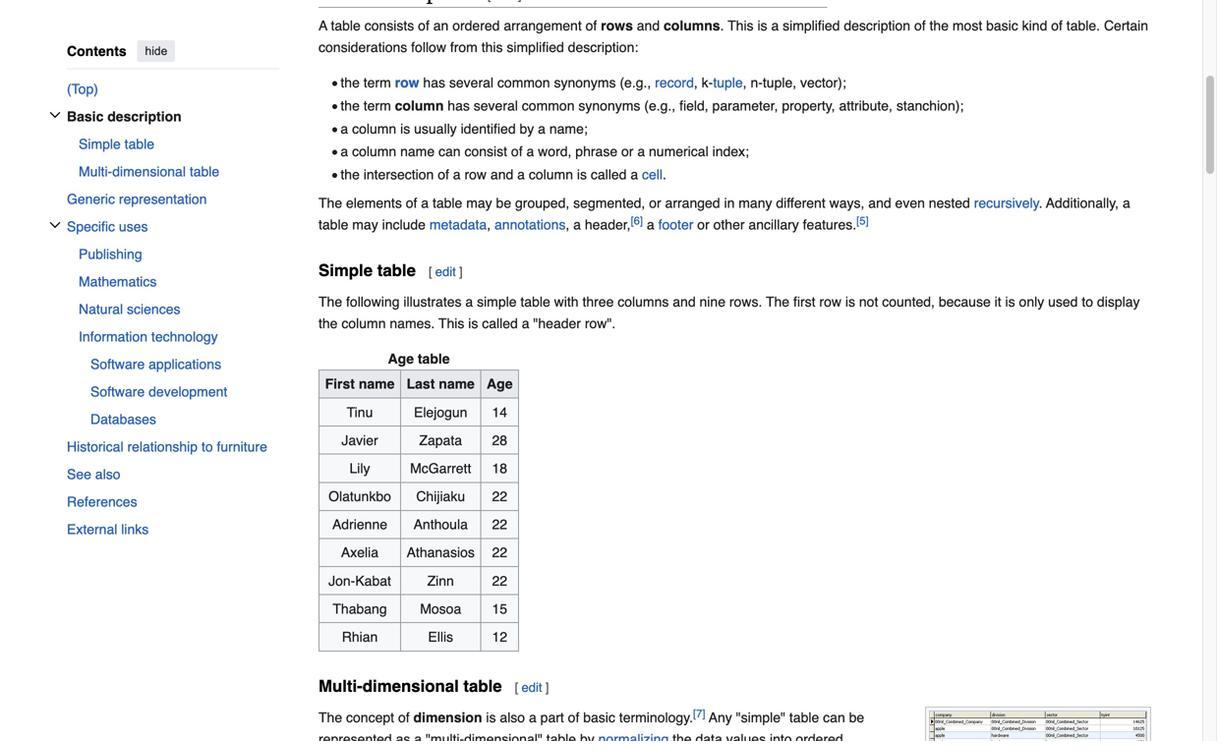 Task type: describe. For each thing, give the bounding box(es) containing it.
[7] link
[[693, 708, 705, 720]]

metadata , annotations , a header, [6] a footer or other ancillary features. [5]
[[430, 215, 869, 233]]

databases
[[90, 412, 156, 427]]

is left usually
[[400, 121, 410, 136]]

0 vertical spatial synonyms
[[554, 75, 616, 90]]

[ for multi-dimensional table
[[515, 681, 518, 695]]

table up last name
[[418, 351, 450, 367]]

mosoa
[[420, 601, 461, 617]]

and right rows
[[637, 18, 660, 33]]

table.
[[1067, 18, 1100, 33]]

1 vertical spatial several
[[474, 98, 518, 113]]

, left annotations link
[[487, 217, 491, 233]]

first
[[325, 376, 355, 392]]

consist
[[465, 144, 507, 159]]

of left an
[[418, 18, 430, 33]]

even
[[895, 195, 925, 211]]

[ edit ] for simple table
[[429, 265, 463, 279]]

dimensional"
[[464, 732, 543, 741]]

multi-dimensional table link
[[79, 158, 279, 185]]

jon-kabat
[[328, 573, 391, 589]]

of right the consist
[[511, 144, 523, 159]]

metadata
[[430, 217, 487, 233]]

and inside the term row has several common synonyms (e.g., record , k- tuple , n-tuple, vector); the term column has several common synonyms (e.g., field, parameter, property, attribute, stanchion); a column is usually identified by a name; a column name can consist of a word, phrase or a numerical index; the intersection of a row and a column is called a cell .
[[491, 167, 514, 183]]

parameter,
[[712, 98, 778, 113]]

because
[[939, 294, 991, 310]]

edit link for simple table
[[435, 265, 456, 279]]

software for software applications
[[90, 356, 145, 372]]

certain
[[1104, 18, 1149, 33]]

uses
[[119, 219, 148, 235]]

the term row has several common synonyms (e.g., record , k- tuple , n-tuple, vector); the term column has several common synonyms (e.g., field, parameter, property, attribute, stanchion); a column is usually identified by a name; a column name can consist of a word, phrase or a numerical index; the intersection of a row and a column is called a cell .
[[341, 75, 964, 183]]

row inside the following illustrates a simple table with three columns and nine rows. the first row is not counted, because it is only used to display the column names. this is called a "header row".
[[819, 294, 842, 310]]

an
[[433, 18, 449, 33]]

cell link
[[642, 167, 663, 183]]

0 horizontal spatial to
[[202, 439, 213, 455]]

description:
[[568, 39, 638, 55]]

databases link
[[90, 406, 279, 433]]

ordered
[[452, 18, 500, 33]]

software for software development
[[90, 384, 145, 400]]

"multi-
[[426, 732, 464, 741]]

most
[[953, 18, 982, 33]]

can inside any "simple" table can be represented as a "multi-dimensional" table by
[[823, 710, 845, 726]]

or for footer
[[697, 217, 710, 233]]

1 vertical spatial synonyms
[[579, 98, 640, 113]]

1 vertical spatial dimensional
[[363, 677, 459, 696]]

1 horizontal spatial simple table
[[319, 261, 416, 280]]

row".
[[585, 316, 616, 331]]

relationship
[[127, 439, 198, 455]]

, down grouped,
[[566, 217, 570, 233]]

specific uses link
[[67, 213, 279, 240]]

table inside "simple table" link
[[125, 136, 154, 152]]

attribute,
[[839, 98, 893, 113]]

record link
[[655, 75, 694, 90]]

column inside the following illustrates a simple table with three columns and nine rows. the first row is not counted, because it is only used to display the column names. this is called a "header row".
[[342, 316, 386, 331]]

arranged
[[665, 195, 720, 211]]

ellis
[[428, 629, 453, 645]]

development
[[149, 384, 227, 400]]

numerical
[[649, 144, 709, 159]]

as
[[396, 732, 410, 741]]

. additionally, a table may include
[[319, 195, 1130, 233]]

0 horizontal spatial be
[[496, 195, 511, 211]]

basic
[[67, 109, 104, 124]]

1 vertical spatial multi-
[[319, 677, 363, 696]]

0 vertical spatial several
[[449, 75, 494, 90]]

name for last name
[[439, 376, 475, 392]]

software development
[[90, 384, 227, 400]]

basic for most
[[986, 18, 1018, 33]]

0 vertical spatial simple
[[79, 136, 121, 152]]

cell
[[642, 167, 663, 183]]

field,
[[680, 98, 709, 113]]

information
[[79, 329, 148, 345]]

row link
[[395, 75, 419, 90]]

in
[[724, 195, 735, 211]]

a inside . this is a simplified description of the most basic kind of table. certain considerations follow from this simplified description:
[[771, 18, 779, 33]]

] for simple table
[[459, 265, 463, 279]]

kabat
[[355, 573, 391, 589]]

concept
[[346, 710, 394, 726]]

x small image for specific
[[49, 219, 61, 231]]

see also
[[67, 467, 120, 482]]

, left n-
[[743, 75, 747, 90]]

0 vertical spatial multi-dimensional table
[[79, 164, 219, 179]]

adrienne
[[332, 517, 387, 533]]

last name
[[407, 376, 475, 392]]

metadata link
[[430, 217, 487, 233]]

vector);
[[800, 75, 846, 90]]

header,
[[585, 217, 631, 233]]

and inside the following illustrates a simple table with three columns and nine rows. the first row is not counted, because it is only used to display the column names. this is called a "header row".
[[673, 294, 696, 310]]

1 horizontal spatial simple
[[319, 261, 373, 280]]

ways,
[[829, 195, 865, 211]]

0 vertical spatial common
[[497, 75, 550, 90]]

tinu
[[347, 404, 373, 420]]

15
[[492, 601, 507, 617]]

18
[[492, 461, 507, 476]]

may inside . additionally, a table may include
[[352, 217, 378, 233]]

[ edit ] for multi-dimensional table
[[515, 681, 549, 695]]

nine
[[700, 294, 726, 310]]

illustrates
[[404, 294, 462, 310]]

the following illustrates a simple table with three columns and nine rows. the first row is not counted, because it is only used to display the column names. this is called a "header row".
[[319, 294, 1140, 331]]

is down phrase at the top of the page
[[577, 167, 587, 183]]

intersection
[[364, 167, 434, 183]]

1 horizontal spatial multi-dimensional table
[[319, 677, 502, 696]]

hide
[[145, 44, 167, 58]]

elements
[[346, 195, 402, 211]]

publishing link
[[79, 240, 279, 268]]

follow
[[411, 39, 446, 55]]

table inside . additionally, a table may include
[[319, 217, 348, 233]]

1 horizontal spatial may
[[466, 195, 492, 211]]

terminology.
[[619, 710, 693, 726]]

javier
[[342, 433, 378, 448]]

by inside any "simple" table can be represented as a "multi-dimensional" table by
[[580, 732, 595, 741]]

"header
[[533, 316, 581, 331]]

property,
[[782, 98, 835, 113]]

k-
[[702, 75, 713, 90]]

0 horizontal spatial simple table
[[79, 136, 154, 152]]

0 vertical spatial simplified
[[783, 18, 840, 33]]

mcgarrett
[[410, 461, 471, 476]]

description inside . this is a simplified description of the most basic kind of table. certain considerations follow from this simplified description:
[[844, 18, 911, 33]]

0 vertical spatial columns
[[664, 18, 720, 33]]

or for segmented,
[[649, 195, 661, 211]]

edit link for multi-dimensional table
[[522, 681, 542, 695]]

table up 'metadata'
[[433, 195, 462, 211]]

hide button
[[137, 40, 175, 62]]

can inside the term row has several common synonyms (e.g., record , k- tuple , n-tuple, vector); the term column has several common synonyms (e.g., field, parameter, property, attribute, stanchion); a column is usually identified by a name; a column name can consist of a word, phrase or a numerical index; the intersection of a row and a column is called a cell .
[[439, 144, 461, 159]]

technology
[[151, 329, 218, 345]]

with
[[554, 294, 579, 310]]

the inside . this is a simplified description of the most basic kind of table. certain considerations follow from this simplified description:
[[930, 18, 949, 33]]

0 vertical spatial (e.g.,
[[620, 75, 651, 90]]

is left not
[[845, 294, 855, 310]]

is inside the concept of dimension is also a part of basic terminology. [7]
[[486, 710, 496, 726]]

the left first
[[766, 294, 790, 310]]

is inside . this is a simplified description of the most basic kind of table. certain considerations follow from this simplified description:
[[758, 18, 767, 33]]

counted,
[[882, 294, 935, 310]]

first
[[793, 294, 816, 310]]

1 term from the top
[[364, 75, 391, 90]]

lily
[[350, 461, 370, 476]]

0 vertical spatial multi-
[[79, 164, 112, 179]]

and up [5] link
[[869, 195, 891, 211]]

specific
[[67, 219, 115, 235]]

part
[[540, 710, 564, 726]]

generic
[[67, 191, 115, 207]]

. for include
[[1039, 195, 1043, 211]]



Task type: locate. For each thing, give the bounding box(es) containing it.
0 vertical spatial row
[[395, 75, 419, 90]]

row right first
[[819, 294, 842, 310]]

the for the concept of dimension is also a part of basic terminology. [7]
[[319, 710, 342, 726]]

rows
[[601, 18, 633, 33]]

22 for zinn
[[492, 573, 507, 589]]

term down "considerations"
[[364, 98, 391, 113]]

called down phrase at the top of the page
[[591, 167, 627, 183]]

is right it
[[1005, 294, 1015, 310]]

to inside the following illustrates a simple table with three columns and nine rows. the first row is not counted, because it is only used to display the column names. this is called a "header row".
[[1082, 294, 1093, 310]]

term left row link
[[364, 75, 391, 90]]

several down from
[[449, 75, 494, 90]]

0 horizontal spatial or
[[621, 144, 634, 159]]

0 horizontal spatial edit
[[435, 265, 456, 279]]

a inside . additionally, a table may include
[[1123, 195, 1130, 211]]

of right kind
[[1051, 18, 1063, 33]]

1 horizontal spatial name
[[400, 144, 435, 159]]

word,
[[538, 144, 572, 159]]

also up dimensional"
[[500, 710, 525, 726]]

1 horizontal spatial to
[[1082, 294, 1093, 310]]

called inside the following illustrates a simple table with three columns and nine rows. the first row is not counted, because it is only used to display the column names. this is called a "header row".
[[482, 316, 518, 331]]

1 vertical spatial simple
[[319, 261, 373, 280]]

1 vertical spatial common
[[522, 98, 575, 113]]

represented
[[319, 732, 392, 741]]

1 vertical spatial has
[[448, 98, 470, 113]]

by down the concept of dimension is also a part of basic terminology. [7]
[[580, 732, 595, 741]]

1 vertical spatial age
[[487, 376, 513, 392]]

[7]
[[693, 708, 705, 720]]

the inside the concept of dimension is also a part of basic terminology. [7]
[[319, 710, 342, 726]]

of up as
[[398, 710, 410, 726]]

also up references
[[95, 467, 120, 482]]

phrase
[[575, 144, 618, 159]]

table down part in the left of the page
[[546, 732, 576, 741]]

simple table link
[[79, 130, 279, 158]]

0 vertical spatial edit link
[[435, 265, 456, 279]]

and down the consist
[[491, 167, 514, 183]]

1 vertical spatial basic
[[583, 710, 615, 726]]

it
[[995, 294, 1002, 310]]

several up identified
[[474, 98, 518, 113]]

edit for multi-dimensional table
[[522, 681, 542, 695]]

record
[[655, 75, 694, 90]]

this inside the following illustrates a simple table with three columns and nine rows. the first row is not counted, because it is only used to display the column names. this is called a "header row".
[[439, 316, 464, 331]]

common up name;
[[522, 98, 575, 113]]

this inside . this is a simplified description of the most basic kind of table. certain considerations follow from this simplified description:
[[728, 18, 754, 33]]

information technology
[[79, 329, 218, 345]]

. inside . additionally, a table may include
[[1039, 195, 1043, 211]]

1 horizontal spatial edit
[[522, 681, 542, 695]]

nested
[[929, 195, 970, 211]]

age up "14"
[[487, 376, 513, 392]]

1 horizontal spatial .
[[720, 18, 724, 33]]

22 for athanasios
[[492, 545, 507, 561]]

a table consists of an ordered arrangement of rows and columns
[[319, 18, 720, 33]]

called down simple
[[482, 316, 518, 331]]

2 software from the top
[[90, 384, 145, 400]]

software applications
[[90, 356, 221, 372]]

is
[[758, 18, 767, 33], [400, 121, 410, 136], [577, 167, 587, 183], [845, 294, 855, 310], [1005, 294, 1015, 310], [468, 316, 478, 331], [486, 710, 496, 726]]

age for age
[[487, 376, 513, 392]]

the
[[930, 18, 949, 33], [341, 75, 360, 90], [341, 98, 360, 113], [341, 167, 360, 183], [319, 316, 338, 331]]

be inside any "simple" table can be represented as a "multi-dimensional" table by
[[849, 710, 864, 726]]

table right a
[[331, 18, 361, 33]]

0 vertical spatial also
[[95, 467, 120, 482]]

0 vertical spatial basic
[[986, 18, 1018, 33]]

22 for anthoula
[[492, 517, 507, 533]]

"simple"
[[736, 710, 786, 726]]

table inside the multi-dimensional table link
[[190, 164, 219, 179]]

. this is a simplified description of the most basic kind of table. certain considerations follow from this simplified description:
[[319, 18, 1149, 55]]

the concept of dimension is also a part of basic terminology. [7]
[[319, 708, 705, 726]]

1 horizontal spatial [ edit ]
[[515, 681, 549, 695]]

table up following
[[377, 261, 416, 280]]

1 vertical spatial (e.g.,
[[644, 98, 676, 113]]

or inside metadata , annotations , a header, [6] a footer or other ancillary features. [5]
[[697, 217, 710, 233]]

0 vertical spatial can
[[439, 144, 461, 159]]

this down illustrates
[[439, 316, 464, 331]]

a
[[319, 18, 327, 33]]

table inside the following illustrates a simple table with three columns and nine rows. the first row is not counted, because it is only used to display the column names. this is called a "header row".
[[521, 294, 550, 310]]

] up illustrates
[[459, 265, 463, 279]]

basic left kind
[[986, 18, 1018, 33]]

by right identified
[[520, 121, 534, 136]]

2 vertical spatial or
[[697, 217, 710, 233]]

simple
[[79, 136, 121, 152], [319, 261, 373, 280]]

1 x small image from the top
[[49, 109, 61, 121]]

is up dimensional"
[[486, 710, 496, 726]]

1 vertical spatial by
[[580, 732, 595, 741]]

may down elements
[[352, 217, 378, 233]]

0 horizontal spatial name
[[359, 376, 395, 392]]

of right intersection
[[438, 167, 449, 183]]

] for multi-dimensional table
[[545, 681, 549, 695]]

be up annotations
[[496, 195, 511, 211]]

tuple,
[[763, 75, 797, 90]]

see
[[67, 467, 91, 482]]

simple table down basic description at left top
[[79, 136, 154, 152]]

0 vertical spatial be
[[496, 195, 511, 211]]

1 horizontal spatial row
[[465, 167, 487, 183]]

0 vertical spatial description
[[844, 18, 911, 33]]

x small image left specific
[[49, 219, 61, 231]]

also inside the concept of dimension is also a part of basic terminology. [7]
[[500, 710, 525, 726]]

1 vertical spatial x small image
[[49, 219, 61, 231]]

1 vertical spatial also
[[500, 710, 525, 726]]

simple table
[[79, 136, 154, 152], [319, 261, 416, 280]]

axelia
[[341, 545, 379, 561]]

1 vertical spatial term
[[364, 98, 391, 113]]

of up description:
[[586, 18, 597, 33]]

0 horizontal spatial multi-dimensional table
[[79, 164, 219, 179]]

(top) link
[[67, 75, 279, 103]]

and
[[637, 18, 660, 33], [491, 167, 514, 183], [869, 195, 891, 211], [673, 294, 696, 310]]

any "simple" table can be represented as a "multi-dimensional" table by
[[319, 710, 864, 741]]

1 horizontal spatial [
[[515, 681, 518, 695]]

2 term from the top
[[364, 98, 391, 113]]

0 vertical spatial term
[[364, 75, 391, 90]]

basic right part in the left of the page
[[583, 710, 615, 726]]

dimensional up generic representation
[[112, 164, 186, 179]]

the up represented
[[319, 710, 342, 726]]

references
[[67, 494, 137, 510]]

, left k-
[[694, 75, 698, 90]]

used
[[1048, 294, 1078, 310]]

index;
[[712, 144, 749, 159]]

1 vertical spatial simple table
[[319, 261, 416, 280]]

to left furniture
[[202, 439, 213, 455]]

multi-dimensional table up dimension
[[319, 677, 502, 696]]

0 horizontal spatial basic
[[583, 710, 615, 726]]

row down the consist
[[465, 167, 487, 183]]

edit for simple table
[[435, 265, 456, 279]]

columns right three
[[618, 294, 669, 310]]

2 vertical spatial .
[[1039, 195, 1043, 211]]

edit link up illustrates
[[435, 265, 456, 279]]

synonyms down description:
[[554, 75, 616, 90]]

name for first name
[[359, 376, 395, 392]]

[ up illustrates
[[429, 265, 432, 279]]

chijiaku
[[416, 489, 465, 504]]

[ up the concept of dimension is also a part of basic terminology. [7]
[[515, 681, 518, 695]]

dimensional up dimension
[[363, 677, 459, 696]]

elejogun
[[414, 404, 468, 420]]

simple down basic
[[79, 136, 121, 152]]

1 horizontal spatial multi-
[[319, 677, 363, 696]]

age up last
[[388, 351, 414, 367]]

0 vertical spatial called
[[591, 167, 627, 183]]

1 horizontal spatial description
[[844, 18, 911, 33]]

.
[[720, 18, 724, 33], [663, 167, 667, 183], [1039, 195, 1043, 211]]

a inside the concept of dimension is also a part of basic terminology. [7]
[[529, 710, 537, 726]]

1 vertical spatial can
[[823, 710, 845, 726]]

zinn
[[427, 573, 454, 589]]

0 vertical spatial to
[[1082, 294, 1093, 310]]

1 horizontal spatial called
[[591, 167, 627, 183]]

. down the numerical
[[663, 167, 667, 183]]

also
[[95, 467, 120, 482], [500, 710, 525, 726]]

is down simple
[[468, 316, 478, 331]]

rows.
[[729, 294, 762, 310]]

is up n-
[[758, 18, 767, 33]]

simplified up vector);
[[783, 18, 840, 33]]

basic inside . this is a simplified description of the most basic kind of table. certain considerations follow from this simplified description:
[[986, 18, 1018, 33]]

table down basic description at left top
[[125, 136, 154, 152]]

table up the concept of dimension is also a part of basic terminology. [7]
[[464, 677, 502, 696]]

or
[[621, 144, 634, 159], [649, 195, 661, 211], [697, 217, 710, 233]]

0 horizontal spatial dimensional
[[112, 164, 186, 179]]

dimensional
[[112, 164, 186, 179], [363, 677, 459, 696]]

be right "simple"
[[849, 710, 864, 726]]

. inside the term row has several common synonyms (e.g., record , k- tuple , n-tuple, vector); the term column has several common synonyms (e.g., field, parameter, property, attribute, stanchion); a column is usually identified by a name; a column name can consist of a word, phrase or a numerical index; the intersection of a row and a column is called a cell .
[[663, 167, 667, 183]]

of
[[418, 18, 430, 33], [586, 18, 597, 33], [914, 18, 926, 33], [1051, 18, 1063, 33], [511, 144, 523, 159], [438, 167, 449, 183], [406, 195, 417, 211], [398, 710, 410, 726], [568, 710, 579, 726]]

1 vertical spatial [
[[515, 681, 518, 695]]

three
[[583, 294, 614, 310]]

synonyms
[[554, 75, 616, 90], [579, 98, 640, 113]]

names.
[[390, 316, 435, 331]]

synonyms up name;
[[579, 98, 640, 113]]

of right part in the left of the page
[[568, 710, 579, 726]]

2 horizontal spatial row
[[819, 294, 842, 310]]

0 horizontal spatial by
[[520, 121, 534, 136]]

. left additionally,
[[1039, 195, 1043, 211]]

historical relationship to furniture
[[67, 439, 267, 455]]

jon-
[[328, 573, 355, 589]]

age for age table
[[388, 351, 414, 367]]

any
[[709, 710, 732, 726]]

1 horizontal spatial dimensional
[[363, 677, 459, 696]]

0 horizontal spatial edit link
[[435, 265, 456, 279]]

stanchion);
[[897, 98, 964, 113]]

software up databases
[[90, 384, 145, 400]]

[
[[429, 265, 432, 279], [515, 681, 518, 695]]

4 22 from the top
[[492, 573, 507, 589]]

0 vertical spatial or
[[621, 144, 634, 159]]

0 vertical spatial x small image
[[49, 109, 61, 121]]

olatunkbo
[[328, 489, 391, 504]]

1 vertical spatial may
[[352, 217, 378, 233]]

of up include
[[406, 195, 417, 211]]

0 horizontal spatial simple
[[79, 136, 121, 152]]

1 horizontal spatial basic
[[986, 18, 1018, 33]]

. inside . this is a simplified description of the most basic kind of table. certain considerations follow from this simplified description:
[[720, 18, 724, 33]]

footer link
[[658, 217, 694, 233]]

1 vertical spatial description
[[107, 109, 182, 124]]

simple
[[477, 294, 517, 310]]

software development link
[[90, 378, 279, 406]]

row
[[395, 75, 419, 90], [465, 167, 487, 183], [819, 294, 842, 310]]

this
[[482, 39, 503, 55]]

dimension
[[413, 710, 482, 726]]

1 vertical spatial edit link
[[522, 681, 542, 695]]

x small image
[[49, 109, 61, 121], [49, 219, 61, 231]]

zapata
[[419, 433, 462, 448]]

1 vertical spatial this
[[439, 316, 464, 331]]

identified
[[461, 121, 516, 136]]

1 vertical spatial multi-dimensional table
[[319, 677, 502, 696]]

links
[[121, 522, 149, 537]]

natural sciences link
[[79, 296, 279, 323]]

2 22 from the top
[[492, 517, 507, 533]]

basic inside the concept of dimension is also a part of basic terminology. [7]
[[583, 710, 615, 726]]

0 vertical spatial may
[[466, 195, 492, 211]]

annotations link
[[495, 217, 566, 233]]

software down 'information'
[[90, 356, 145, 372]]

name up elejogun
[[439, 376, 475, 392]]

multi- up concept
[[319, 677, 363, 696]]

. for description
[[720, 18, 724, 33]]

1 horizontal spatial also
[[500, 710, 525, 726]]

] up part in the left of the page
[[545, 681, 549, 695]]

to
[[1082, 294, 1093, 310], [202, 439, 213, 455]]

simplified down "arrangement"
[[507, 39, 564, 55]]

0 vertical spatial .
[[720, 18, 724, 33]]

columns up k-
[[664, 18, 720, 33]]

[ for simple table
[[429, 265, 432, 279]]

recursively link
[[974, 195, 1039, 211]]

0 vertical spatial simple table
[[79, 136, 154, 152]]

0 horizontal spatial has
[[423, 75, 445, 90]]

software applications link
[[90, 351, 279, 378]]

additionally,
[[1046, 195, 1119, 211]]

natural sciences
[[79, 301, 180, 317]]

[ edit ] up illustrates
[[429, 265, 463, 279]]

generic representation link
[[67, 185, 279, 213]]

kind
[[1022, 18, 1048, 33]]

or up metadata , annotations , a header, [6] a footer or other ancillary features. [5]
[[649, 195, 661, 211]]

basic for of
[[583, 710, 615, 726]]

display
[[1097, 294, 1140, 310]]

0 vertical spatial edit
[[435, 265, 456, 279]]

columns inside the following illustrates a simple table with three columns and nine rows. the first row is not counted, because it is only used to display the column names. this is called a "header row".
[[618, 294, 669, 310]]

0 horizontal spatial [ edit ]
[[429, 265, 463, 279]]

and left nine
[[673, 294, 696, 310]]

0 vertical spatial dimensional
[[112, 164, 186, 179]]

0 horizontal spatial simplified
[[507, 39, 564, 55]]

row down follow
[[395, 75, 419, 90]]

basic description
[[67, 109, 182, 124]]

1 vertical spatial [ edit ]
[[515, 681, 549, 695]]

1 vertical spatial row
[[465, 167, 487, 183]]

the inside the following illustrates a simple table with three columns and nine rows. the first row is not counted, because it is only used to display the column names. this is called a "header row".
[[319, 316, 338, 331]]

or right phrase at the top of the page
[[621, 144, 634, 159]]

the for the following illustrates a simple table with three columns and nine rows. the first row is not counted, because it is only used to display the column names. this is called a "header row".
[[319, 294, 342, 310]]

1 horizontal spatial can
[[823, 710, 845, 726]]

0 vertical spatial this
[[728, 18, 754, 33]]

or inside the term row has several common synonyms (e.g., record , k- tuple , n-tuple, vector); the term column has several common synonyms (e.g., field, parameter, property, attribute, stanchion); a column is usually identified by a name; a column name can consist of a word, phrase or a numerical index; the intersection of a row and a column is called a cell .
[[621, 144, 634, 159]]

multi- up generic
[[79, 164, 112, 179]]

multi-dimensional table up generic representation
[[79, 164, 219, 179]]

1 vertical spatial columns
[[618, 294, 669, 310]]

can right "simple"
[[823, 710, 845, 726]]

arrangement
[[504, 18, 582, 33]]

simple table up following
[[319, 261, 416, 280]]

footer
[[658, 217, 694, 233]]

3 22 from the top
[[492, 545, 507, 561]]

see also link
[[67, 461, 279, 488]]

0 horizontal spatial .
[[663, 167, 667, 183]]

0 horizontal spatial called
[[482, 316, 518, 331]]

(e.g., left record link
[[620, 75, 651, 90]]

0 vertical spatial ]
[[459, 265, 463, 279]]

22 for chijiaku
[[492, 489, 507, 504]]

last
[[407, 376, 435, 392]]

simple up following
[[319, 261, 373, 280]]

from
[[450, 39, 478, 55]]

1 vertical spatial .
[[663, 167, 667, 183]]

called inside the term row has several common synonyms (e.g., record , k- tuple , n-tuple, vector); the term column has several common synonyms (e.g., field, parameter, property, attribute, stanchion); a column is usually identified by a name; a column name can consist of a word, phrase or a numerical index; the intersection of a row and a column is called a cell .
[[591, 167, 627, 183]]

or down arranged
[[697, 217, 710, 233]]

considerations
[[319, 39, 407, 55]]

1 vertical spatial edit
[[522, 681, 542, 695]]

following
[[346, 294, 400, 310]]

x small image for basic
[[49, 109, 61, 121]]

name down usually
[[400, 144, 435, 159]]

tuple
[[713, 75, 743, 90]]

description up vector);
[[844, 18, 911, 33]]

(e.g., down record
[[644, 98, 676, 113]]

has up usually
[[448, 98, 470, 113]]

1 vertical spatial or
[[649, 195, 661, 211]]

can
[[439, 144, 461, 159], [823, 710, 845, 726]]

1 22 from the top
[[492, 489, 507, 504]]

of left most
[[914, 18, 926, 33]]

can down usually
[[439, 144, 461, 159]]

name inside the term row has several common synonyms (e.g., record , k- tuple , n-tuple, vector); the term column has several common synonyms (e.g., field, parameter, property, attribute, stanchion); a column is usually identified by a name; a column name can consist of a word, phrase or a numerical index; the intersection of a row and a column is called a cell .
[[400, 144, 435, 159]]

0 horizontal spatial also
[[95, 467, 120, 482]]

1 horizontal spatial be
[[849, 710, 864, 726]]

the left elements
[[319, 195, 342, 211]]

name up tinu
[[359, 376, 395, 392]]

to right used
[[1082, 294, 1093, 310]]

[ edit ] up the concept of dimension is also a part of basic terminology. [7]
[[515, 681, 549, 695]]

2 x small image from the top
[[49, 219, 61, 231]]

the for the elements of a table may be grouped, segmented, or arranged in many different ways, and even nested recursively
[[319, 195, 342, 211]]

1 horizontal spatial edit link
[[522, 681, 542, 695]]

[5] link
[[857, 215, 869, 227]]

1 software from the top
[[90, 356, 145, 372]]

0 horizontal spatial ]
[[459, 265, 463, 279]]

2 vertical spatial row
[[819, 294, 842, 310]]

common down this
[[497, 75, 550, 90]]

table down elements
[[319, 217, 348, 233]]

. up the tuple link
[[720, 18, 724, 33]]

a inside any "simple" table can be represented as a "multi-dimensional" table by
[[414, 732, 422, 741]]

0 vertical spatial [
[[429, 265, 432, 279]]

1 vertical spatial called
[[482, 316, 518, 331]]

0 vertical spatial age
[[388, 351, 414, 367]]

2 horizontal spatial name
[[439, 376, 475, 392]]

this up the tuple link
[[728, 18, 754, 33]]

dimensional inside the multi-dimensional table link
[[112, 164, 186, 179]]

(top)
[[67, 81, 98, 97]]

[6] link
[[631, 215, 643, 227]]

1 horizontal spatial has
[[448, 98, 470, 113]]

segmented,
[[573, 195, 645, 211]]

features.
[[803, 217, 857, 233]]

table up "header
[[521, 294, 550, 310]]

1 vertical spatial ]
[[545, 681, 549, 695]]

edit link up the concept of dimension is also a part of basic terminology. [7]
[[522, 681, 542, 695]]

by inside the term row has several common synonyms (e.g., record , k- tuple , n-tuple, vector); the term column has several common synonyms (e.g., field, parameter, property, attribute, stanchion); a column is usually identified by a name; a column name can consist of a word, phrase or a numerical index; the intersection of a row and a column is called a cell .
[[520, 121, 534, 136]]

table right "simple"
[[789, 710, 819, 726]]

may
[[466, 195, 492, 211], [352, 217, 378, 233]]

anthoula
[[414, 517, 468, 533]]



Task type: vqa. For each thing, say whether or not it's contained in the screenshot.
'Metadata'
yes



